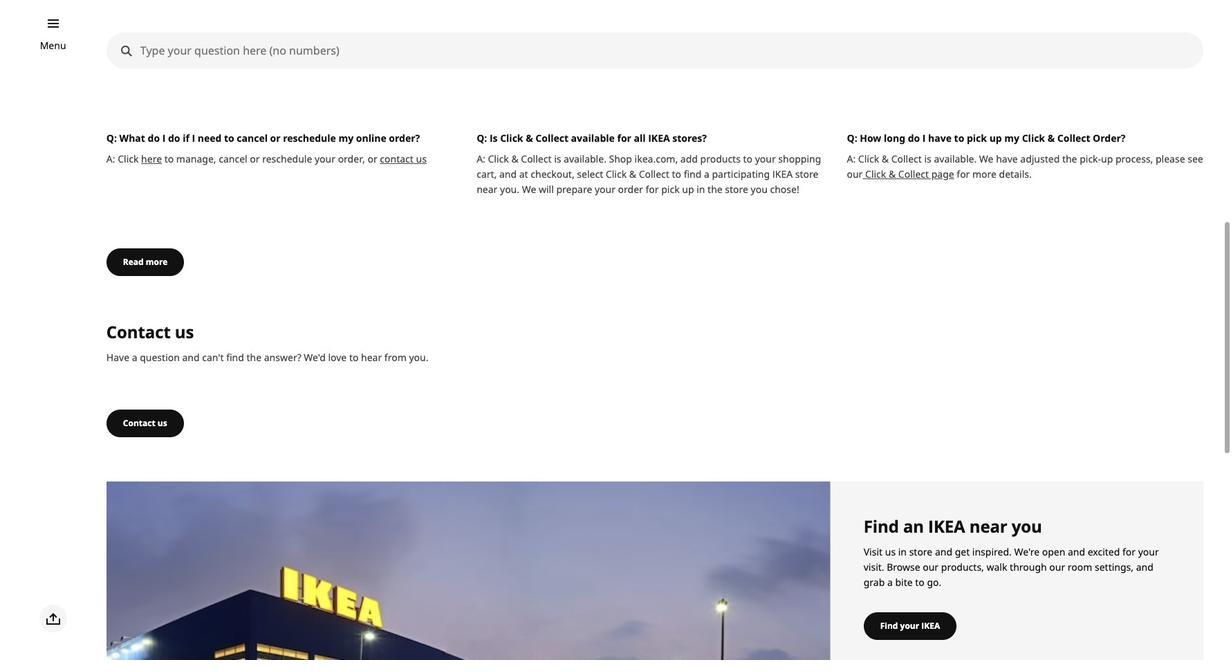 Task type: describe. For each thing, give the bounding box(es) containing it.
available. inside a: click & collect is available. shop ikea.com, add products to your shopping cart, and at checkout, select click & collect to find a participating ikea store near you. we will prepare your order for pick up in the store you chose!
[[564, 152, 607, 166]]

1 horizontal spatial near
[[970, 515, 1008, 538]]

what
[[119, 132, 145, 145]]

a: click & collect is available. we have adjusted the pick-up process, please see our
[[847, 152, 1204, 181]]

in inside visit us in store and get inspired. we're open and excited for your visit. browse our products, walk through our room settings, and grab a bite to go.
[[899, 545, 907, 558]]

order
[[618, 183, 643, 196]]

long
[[884, 132, 906, 145]]

click inside a: click & collect is available. we have adjusted the pick-up process, please see our
[[859, 152, 880, 166]]

1 vertical spatial reschedule
[[262, 152, 312, 166]]

0 vertical spatial cancel
[[237, 132, 268, 145]]

at
[[519, 168, 528, 181]]

contact
[[380, 152, 414, 166]]

shopping
[[779, 152, 822, 166]]

and inside a: click & collect is available. shop ikea.com, add products to your shopping cart, and at checkout, select click & collect to find a participating ikea store near you. we will prepare your order for pick up in the store you chose!
[[500, 168, 517, 181]]

grab
[[864, 576, 885, 589]]

1 vertical spatial cancel
[[219, 152, 247, 166]]

1 horizontal spatial store
[[796, 168, 819, 181]]

cart,
[[477, 168, 497, 181]]

3 i from the left
[[923, 132, 926, 145]]

3 do from the left
[[908, 132, 920, 145]]

love
[[328, 351, 347, 364]]

add
[[681, 152, 698, 166]]

a: click here to manage, cancel or reschedule your order, or contact us
[[106, 152, 427, 166]]

0 vertical spatial reschedule
[[283, 132, 336, 145]]

and up room
[[1068, 545, 1086, 558]]

store inside visit us in store and get inspired. we're open and excited for your visit. browse our products, walk through our room settings, and grab a bite to go.
[[910, 545, 933, 558]]

to right the here
[[164, 152, 174, 166]]

hear
[[361, 351, 382, 364]]

your left 'order,'
[[315, 152, 336, 166]]

near inside a: click & collect is available. shop ikea.com, add products to your shopping cart, and at checkout, select click & collect to find a participating ikea store near you. we will prepare your order for pick up in the store you chose!
[[477, 183, 498, 196]]

contact us link
[[380, 152, 427, 166]]

our for click
[[847, 168, 863, 181]]

shop
[[609, 152, 632, 166]]

the inside a: click & collect is available. we have adjusted the pick-up process, please see our
[[1063, 152, 1078, 166]]

or for need
[[270, 132, 281, 145]]

find for find your ikea
[[881, 620, 898, 632]]

& inside a: click & collect is available. we have adjusted the pick-up process, please see our
[[882, 152, 889, 166]]

we inside a: click & collect is available. we have adjusted the pick-up process, please see our
[[980, 152, 994, 166]]

read more
[[123, 256, 168, 268]]

ikea inside find your ikea button
[[922, 620, 941, 632]]

2 do from the left
[[168, 132, 180, 145]]

in inside a: click & collect is available. shop ikea.com, add products to your shopping cart, and at checkout, select click & collect to find a participating ikea store near you. we will prepare your order for pick up in the store you chose!
[[697, 183, 705, 196]]

visit.
[[864, 560, 885, 574]]

for inside a: click & collect is available. shop ikea.com, add products to your shopping cart, and at checkout, select click & collect to find a participating ikea store near you. we will prepare your order for pick up in the store you chose!
[[646, 183, 659, 196]]

to up participating
[[744, 152, 753, 166]]

adjusted
[[1021, 152, 1060, 166]]

ikea right all
[[649, 132, 670, 145]]

0 horizontal spatial have
[[929, 132, 952, 145]]

2 i from the left
[[192, 132, 195, 145]]

products,
[[942, 560, 985, 574]]

answer?
[[264, 351, 302, 364]]

can't
[[202, 351, 224, 364]]

contact inside contact us button
[[123, 417, 155, 429]]

for right page
[[957, 168, 970, 181]]

1 vertical spatial store
[[725, 183, 749, 196]]

we inside a: click & collect is available. shop ikea.com, add products to your shopping cart, and at checkout, select click & collect to find a participating ikea store near you. we will prepare your order for pick up in the store you chose!
[[522, 183, 536, 196]]

collect up at
[[521, 152, 552, 166]]

ikea inside a: click & collect is available. shop ikea.com, add products to your shopping cart, and at checkout, select click & collect to find a participating ikea store near you. we will prepare your order for pick up in the store you chose!
[[773, 168, 793, 181]]

and left "get"
[[935, 545, 953, 558]]

our for us
[[923, 560, 939, 574]]

find inside a: click & collect is available. shop ikea.com, add products to your shopping cart, and at checkout, select click & collect to find a participating ikea store near you. we will prepare your order for pick up in the store you chose!
[[684, 168, 702, 181]]

chose!
[[770, 183, 800, 196]]

1 i from the left
[[162, 132, 166, 145]]

inspired.
[[973, 545, 1012, 558]]

order?
[[389, 132, 420, 145]]

us inside visit us in store and get inspired. we're open and excited for your visit. browse our products, walk through our room settings, and grab a bite to go.
[[886, 545, 896, 558]]

to up click & collect page for more details.
[[955, 132, 965, 145]]

Search search field
[[107, 33, 1203, 68]]

find an ikea near you
[[864, 515, 1043, 538]]

2 vertical spatial the
[[247, 351, 262, 364]]

2 horizontal spatial our
[[1050, 560, 1066, 574]]

products
[[701, 152, 741, 166]]

0 vertical spatial more
[[973, 168, 997, 181]]

find for find an ikea near you
[[864, 515, 899, 538]]

order,
[[338, 152, 365, 166]]

find your ikea button
[[864, 612, 957, 640]]

0 vertical spatial contact us
[[106, 321, 194, 343]]

please
[[1156, 152, 1186, 166]]

collect down "ikea.com,"
[[639, 168, 670, 181]]

open
[[1043, 545, 1066, 558]]

q: for q: how long do i have to pick up my click & collect order?
[[847, 132, 858, 145]]

us up question
[[175, 321, 194, 343]]

0 horizontal spatial find
[[226, 351, 244, 364]]

an
[[904, 515, 924, 538]]

details.
[[1000, 168, 1032, 181]]

manage,
[[176, 152, 216, 166]]

the inside a: click & collect is available. shop ikea.com, add products to your shopping cart, and at checkout, select click & collect to find a participating ikea store near you. we will prepare your order for pick up in the store you chose!
[[708, 183, 723, 196]]

a inside visit us in store and get inspired. we're open and excited for your visit. browse our products, walk through our room settings, and grab a bite to go.
[[888, 576, 893, 589]]

0 horizontal spatial or
[[250, 152, 260, 166]]

menu
[[40, 39, 66, 52]]

order?
[[1093, 132, 1126, 145]]

through
[[1010, 560, 1047, 574]]

q: is click & collect available for all ikea stores?
[[477, 132, 707, 145]]

your inside visit us in store and get inspired. we're open and excited for your visit. browse our products, walk through our room settings, and grab a bite to go.
[[1139, 545, 1160, 558]]

up inside a: click & collect is available. we have adjusted the pick-up process, please see our
[[1102, 152, 1114, 166]]

more inside button
[[146, 256, 168, 268]]

if
[[183, 132, 189, 145]]

collect left page
[[899, 168, 929, 181]]

is inside a: click & collect is available. we have adjusted the pick-up process, please see our
[[925, 152, 932, 166]]

pick-
[[1080, 152, 1102, 166]]

prepare
[[557, 183, 593, 196]]

to right need
[[224, 132, 234, 145]]



Task type: locate. For each thing, give the bounding box(es) containing it.
2 horizontal spatial store
[[910, 545, 933, 558]]

0 horizontal spatial a
[[132, 351, 137, 364]]

here
[[141, 152, 162, 166]]

do right long at the top right of page
[[908, 132, 920, 145]]

0 vertical spatial up
[[990, 132, 1002, 145]]

2 vertical spatial a
[[888, 576, 893, 589]]

find right can't
[[226, 351, 244, 364]]

pick down "ikea.com,"
[[662, 183, 680, 196]]

1 vertical spatial contact us
[[123, 417, 167, 429]]

1 horizontal spatial do
[[168, 132, 180, 145]]

0 horizontal spatial in
[[697, 183, 705, 196]]

available. up click & collect page for more details.
[[934, 152, 977, 166]]

3 q: from the left
[[847, 132, 858, 145]]

a: inside a: click & collect is available. we have adjusted the pick-up process, please see our
[[847, 152, 856, 166]]

1 vertical spatial you
[[1012, 515, 1043, 538]]

2 available. from the left
[[934, 152, 977, 166]]

2 horizontal spatial or
[[368, 152, 378, 166]]

you. right from
[[409, 351, 429, 364]]

will
[[539, 183, 554, 196]]

have inside a: click & collect is available. we have adjusted the pick-up process, please see our
[[997, 152, 1018, 166]]

1 horizontal spatial is
[[925, 152, 932, 166]]

us down question
[[158, 417, 167, 429]]

0 horizontal spatial pick
[[662, 183, 680, 196]]

to right love
[[349, 351, 359, 364]]

pick
[[967, 132, 987, 145], [662, 183, 680, 196]]

cancel
[[237, 132, 268, 145], [219, 152, 247, 166]]

visit
[[864, 545, 883, 558]]

us right contact
[[416, 152, 427, 166]]

your right excited
[[1139, 545, 1160, 558]]

or down q: what do i do if i need to cancel or reschedule my online order?
[[250, 152, 260, 166]]

for
[[618, 132, 632, 145], [957, 168, 970, 181], [646, 183, 659, 196], [1123, 545, 1136, 558]]

and left can't
[[182, 351, 200, 364]]

our up go.
[[923, 560, 939, 574]]

available. inside a: click & collect is available. we have adjusted the pick-up process, please see our
[[934, 152, 977, 166]]

collect inside a: click & collect is available. we have adjusted the pick-up process, please see our
[[892, 152, 922, 166]]

find up visit
[[864, 515, 899, 538]]

1 vertical spatial the
[[708, 183, 723, 196]]

select
[[577, 168, 604, 181]]

reschedule down q: what do i do if i need to cancel or reschedule my online order?
[[262, 152, 312, 166]]

0 horizontal spatial more
[[146, 256, 168, 268]]

0 horizontal spatial our
[[847, 168, 863, 181]]

ikea.com,
[[635, 152, 678, 166]]

visit us in store and get inspired. we're open and excited for your visit. browse our products, walk through our room settings, and grab a bite to go.
[[864, 545, 1160, 589]]

find inside button
[[881, 620, 898, 632]]

i left "if"
[[162, 132, 166, 145]]

or down online
[[368, 152, 378, 166]]

cancel down need
[[219, 152, 247, 166]]

0 horizontal spatial is
[[554, 152, 562, 166]]

1 horizontal spatial we
[[980, 152, 994, 166]]

your down select
[[595, 183, 616, 196]]

1 vertical spatial have
[[997, 152, 1018, 166]]

read more button
[[106, 249, 184, 276]]

us right visit
[[886, 545, 896, 558]]

find down bite
[[881, 620, 898, 632]]

up up a: click & collect is available. we have adjusted the pick-up process, please see our
[[990, 132, 1002, 145]]

1 my from the left
[[339, 132, 354, 145]]

1 do from the left
[[148, 132, 160, 145]]

2 horizontal spatial the
[[1063, 152, 1078, 166]]

2 q: from the left
[[477, 132, 487, 145]]

my
[[339, 132, 354, 145], [1005, 132, 1020, 145]]

to inside visit us in store and get inspired. we're open and excited for your visit. browse our products, walk through our room settings, and grab a bite to go.
[[916, 576, 925, 589]]

q:
[[106, 132, 117, 145], [477, 132, 487, 145], [847, 132, 858, 145]]

1 vertical spatial find
[[881, 620, 898, 632]]

1 horizontal spatial you.
[[500, 183, 520, 196]]

1 vertical spatial we
[[522, 183, 536, 196]]

q: how long do i have to pick up my click & collect order?
[[847, 132, 1126, 145]]

you. down at
[[500, 183, 520, 196]]

1 horizontal spatial more
[[973, 168, 997, 181]]

1 vertical spatial you.
[[409, 351, 429, 364]]

is up page
[[925, 152, 932, 166]]

my up 'order,'
[[339, 132, 354, 145]]

do left "if"
[[168, 132, 180, 145]]

1 available. from the left
[[564, 152, 607, 166]]

0 vertical spatial pick
[[967, 132, 987, 145]]

0 vertical spatial we
[[980, 152, 994, 166]]

participating
[[712, 168, 770, 181]]

a: for a: click here to manage, cancel or reschedule your order, or contact us
[[106, 152, 115, 166]]

0 horizontal spatial q:
[[106, 132, 117, 145]]

available. up select
[[564, 152, 607, 166]]

1 vertical spatial near
[[970, 515, 1008, 538]]

find down add
[[684, 168, 702, 181]]

1 vertical spatial a
[[132, 351, 137, 364]]

to down add
[[672, 168, 682, 181]]

room
[[1068, 560, 1093, 574]]

bite
[[896, 576, 913, 589]]

near
[[477, 183, 498, 196], [970, 515, 1008, 538]]

have up page
[[929, 132, 952, 145]]

1 horizontal spatial find
[[684, 168, 702, 181]]

1 horizontal spatial a:
[[847, 152, 856, 166]]

checkout,
[[531, 168, 575, 181]]

read
[[123, 256, 144, 268]]

contact us button
[[106, 410, 184, 437]]

need
[[198, 132, 222, 145]]

have a question and can't find the answer? we'd love to hear from you.
[[106, 351, 429, 364]]

your down bite
[[901, 620, 920, 632]]

click inside a: click & collect is available. shop ikea.com, add products to your shopping cart, and at checkout, select click & collect to find a participating ikea store near you. we will prepare your order for pick up in the store you chose!
[[606, 168, 627, 181]]

the down participating
[[708, 183, 723, 196]]

our down how
[[847, 168, 863, 181]]

q: left the what
[[106, 132, 117, 145]]

question
[[140, 351, 180, 364]]

go.
[[927, 576, 942, 589]]

ikea up "get"
[[929, 515, 966, 538]]

ikea down go.
[[922, 620, 941, 632]]

0 vertical spatial have
[[929, 132, 952, 145]]

1 vertical spatial in
[[899, 545, 907, 558]]

more right "read"
[[146, 256, 168, 268]]

we'd
[[304, 351, 326, 364]]

you. inside a: click & collect is available. shop ikea.com, add products to your shopping cart, and at checkout, select click & collect to find a participating ikea store near you. we will prepare your order for pick up in the store you chose!
[[500, 183, 520, 196]]

1 horizontal spatial i
[[192, 132, 195, 145]]

more left details.
[[973, 168, 997, 181]]

1 vertical spatial find
[[226, 351, 244, 364]]

contact us up question
[[106, 321, 194, 343]]

0 vertical spatial in
[[697, 183, 705, 196]]

your
[[315, 152, 336, 166], [755, 152, 776, 166], [595, 183, 616, 196], [1139, 545, 1160, 558], [901, 620, 920, 632]]

collect up the click & collect page link on the top right of the page
[[892, 152, 922, 166]]

store up browse
[[910, 545, 933, 558]]

0 horizontal spatial a:
[[106, 152, 115, 166]]

contact up have
[[106, 321, 171, 343]]

have up details.
[[997, 152, 1018, 166]]

or up a: click here to manage, cancel or reschedule your order, or contact us
[[270, 132, 281, 145]]

find
[[864, 515, 899, 538], [881, 620, 898, 632]]

walk
[[987, 560, 1008, 574]]

collect up pick- at top right
[[1058, 132, 1091, 145]]

how
[[860, 132, 882, 145]]

for right order
[[646, 183, 659, 196]]

available
[[571, 132, 615, 145]]

1 horizontal spatial or
[[270, 132, 281, 145]]

your up participating
[[755, 152, 776, 166]]

you up we're
[[1012, 515, 1043, 538]]

0 horizontal spatial my
[[339, 132, 354, 145]]

1 vertical spatial up
[[1102, 152, 1114, 166]]

our
[[847, 168, 863, 181], [923, 560, 939, 574], [1050, 560, 1066, 574]]

up inside a: click & collect is available. shop ikea.com, add products to your shopping cart, and at checkout, select click & collect to find a participating ikea store near you. we will prepare your order for pick up in the store you chose!
[[682, 183, 694, 196]]

from
[[385, 351, 407, 364]]

0 vertical spatial you
[[751, 183, 768, 196]]

find
[[684, 168, 702, 181], [226, 351, 244, 364]]

0 horizontal spatial i
[[162, 132, 166, 145]]

you inside a: click & collect is available. shop ikea.com, add products to your shopping cart, and at checkout, select click & collect to find a participating ikea store near you. we will prepare your order for pick up in the store you chose!
[[751, 183, 768, 196]]

0 horizontal spatial available.
[[564, 152, 607, 166]]

menu button
[[40, 38, 66, 53]]

2 horizontal spatial up
[[1102, 152, 1114, 166]]

1 horizontal spatial our
[[923, 560, 939, 574]]

0 horizontal spatial store
[[725, 183, 749, 196]]

we down at
[[522, 183, 536, 196]]

pick inside a: click & collect is available. shop ikea.com, add products to your shopping cart, and at checkout, select click & collect to find a participating ikea store near you. we will prepare your order for pick up in the store you chose!
[[662, 183, 680, 196]]

0 horizontal spatial near
[[477, 183, 498, 196]]

us inside button
[[158, 417, 167, 429]]

up down add
[[682, 183, 694, 196]]

contact us down question
[[123, 417, 167, 429]]

1 horizontal spatial have
[[997, 152, 1018, 166]]

a: right shopping
[[847, 152, 856, 166]]

online
[[356, 132, 387, 145]]

to
[[224, 132, 234, 145], [955, 132, 965, 145], [164, 152, 174, 166], [744, 152, 753, 166], [672, 168, 682, 181], [349, 351, 359, 364], [916, 576, 925, 589]]

1 q: from the left
[[106, 132, 117, 145]]

up down the order? in the right of the page
[[1102, 152, 1114, 166]]

near down cart,
[[477, 183, 498, 196]]

click & collect page link
[[863, 168, 955, 181]]

i right "if"
[[192, 132, 195, 145]]

2 horizontal spatial i
[[923, 132, 926, 145]]

2 is from the left
[[925, 152, 932, 166]]

0 vertical spatial you.
[[500, 183, 520, 196]]

0 vertical spatial store
[[796, 168, 819, 181]]

reschedule up a: click here to manage, cancel or reschedule your order, or contact us
[[283, 132, 336, 145]]

have
[[929, 132, 952, 145], [997, 152, 1018, 166]]

q: what do i do if i need to cancel or reschedule my online order?
[[106, 132, 420, 145]]

find an ikea near you image
[[106, 482, 831, 660]]

i right long at the top right of page
[[923, 132, 926, 145]]

q: for q: is click & collect available for all ikea stores?
[[477, 132, 487, 145]]

ikea up chose!
[[773, 168, 793, 181]]

0 vertical spatial contact
[[106, 321, 171, 343]]

us
[[416, 152, 427, 166], [175, 321, 194, 343], [158, 417, 167, 429], [886, 545, 896, 558]]

process,
[[1116, 152, 1154, 166]]

2 horizontal spatial q:
[[847, 132, 858, 145]]

contact us
[[106, 321, 194, 343], [123, 417, 167, 429]]

is up checkout,
[[554, 152, 562, 166]]

0 horizontal spatial up
[[682, 183, 694, 196]]

you down participating
[[751, 183, 768, 196]]

0 horizontal spatial do
[[148, 132, 160, 145]]

the left pick- at top right
[[1063, 152, 1078, 166]]

2 vertical spatial store
[[910, 545, 933, 558]]

stores?
[[673, 132, 707, 145]]

a right have
[[132, 351, 137, 364]]

and right 'settings,'
[[1137, 560, 1154, 574]]

1 horizontal spatial my
[[1005, 132, 1020, 145]]

get
[[955, 545, 970, 558]]

do up "here" link
[[148, 132, 160, 145]]

1 horizontal spatial the
[[708, 183, 723, 196]]

contact us inside button
[[123, 417, 167, 429]]

to left go.
[[916, 576, 925, 589]]

a left bite
[[888, 576, 893, 589]]

pick up click & collect page for more details.
[[967, 132, 987, 145]]

cancel up a: click here to manage, cancel or reschedule your order, or contact us
[[237, 132, 268, 145]]

and left at
[[500, 168, 517, 181]]

have
[[106, 351, 129, 364]]

a inside a: click & collect is available. shop ikea.com, add products to your shopping cart, and at checkout, select click & collect to find a participating ikea store near you. we will prepare your order for pick up in the store you chose!
[[704, 168, 710, 181]]

is
[[490, 132, 498, 145]]

store down shopping
[[796, 168, 819, 181]]

we're
[[1015, 545, 1040, 558]]

1 horizontal spatial available.
[[934, 152, 977, 166]]

for left all
[[618, 132, 632, 145]]

store down participating
[[725, 183, 749, 196]]

0 horizontal spatial the
[[247, 351, 262, 364]]

&
[[526, 132, 533, 145], [1048, 132, 1055, 145], [512, 152, 519, 166], [882, 152, 889, 166], [630, 168, 637, 181], [889, 168, 896, 181]]

and
[[500, 168, 517, 181], [182, 351, 200, 364], [935, 545, 953, 558], [1068, 545, 1086, 558], [1137, 560, 1154, 574]]

page
[[932, 168, 955, 181]]

available.
[[564, 152, 607, 166], [934, 152, 977, 166]]

we down q: how long do i have to pick up my click & collect order?
[[980, 152, 994, 166]]

0 vertical spatial find
[[864, 515, 899, 538]]

excited
[[1088, 545, 1121, 558]]

2 my from the left
[[1005, 132, 1020, 145]]

2 horizontal spatial a
[[888, 576, 893, 589]]

1 horizontal spatial up
[[990, 132, 1002, 145]]

1 horizontal spatial you
[[1012, 515, 1043, 538]]

0 horizontal spatial you.
[[409, 351, 429, 364]]

see
[[1188, 152, 1204, 166]]

for inside visit us in store and get inspired. we're open and excited for your visit. browse our products, walk through our room settings, and grab a bite to go.
[[1123, 545, 1136, 558]]

1 vertical spatial more
[[146, 256, 168, 268]]

your inside button
[[901, 620, 920, 632]]

browse
[[887, 560, 921, 574]]

1 horizontal spatial a
[[704, 168, 710, 181]]

0 vertical spatial near
[[477, 183, 498, 196]]

the left answer?
[[247, 351, 262, 364]]

my up a: click & collect is available. we have adjusted the pick-up process, please see our
[[1005, 132, 1020, 145]]

1 is from the left
[[554, 152, 562, 166]]

all
[[634, 132, 646, 145]]

more
[[973, 168, 997, 181], [146, 256, 168, 268]]

in up browse
[[899, 545, 907, 558]]

click & collect page for more details.
[[863, 168, 1032, 181]]

a down products
[[704, 168, 710, 181]]

0 horizontal spatial you
[[751, 183, 768, 196]]

0 vertical spatial a
[[704, 168, 710, 181]]

a:
[[106, 152, 115, 166], [847, 152, 856, 166]]

you
[[751, 183, 768, 196], [1012, 515, 1043, 538]]

settings,
[[1095, 560, 1134, 574]]

in
[[697, 183, 705, 196], [899, 545, 907, 558]]

our inside a: click & collect is available. we have adjusted the pick-up process, please see our
[[847, 168, 863, 181]]

or
[[270, 132, 281, 145], [250, 152, 260, 166], [368, 152, 378, 166]]

0 horizontal spatial we
[[522, 183, 536, 196]]

contact down question
[[123, 417, 155, 429]]

1 a: from the left
[[106, 152, 115, 166]]

in down add
[[697, 183, 705, 196]]

here link
[[141, 152, 162, 166]]

a: left the here
[[106, 152, 115, 166]]

a: for a: click & collect is available. we have adjusted the pick-up process, please see our
[[847, 152, 856, 166]]

1 horizontal spatial pick
[[967, 132, 987, 145]]

1 horizontal spatial q:
[[477, 132, 487, 145]]

q: left is
[[477, 132, 487, 145]]

collect up checkout,
[[536, 132, 569, 145]]

we
[[980, 152, 994, 166], [522, 183, 536, 196]]

is inside a: click & collect is available. shop ikea.com, add products to your shopping cart, and at checkout, select click & collect to find a participating ikea store near you. we will prepare your order for pick up in the store you chose!
[[554, 152, 562, 166]]

contact
[[106, 321, 171, 343], [123, 417, 155, 429]]

2 vertical spatial up
[[682, 183, 694, 196]]

1 vertical spatial contact
[[123, 417, 155, 429]]

0 vertical spatial find
[[684, 168, 702, 181]]

a: click
[[477, 152, 509, 166]]

q: left how
[[847, 132, 858, 145]]

for up 'settings,'
[[1123, 545, 1136, 558]]

or for reschedule
[[368, 152, 378, 166]]

the
[[1063, 152, 1078, 166], [708, 183, 723, 196], [247, 351, 262, 364]]

1 horizontal spatial in
[[899, 545, 907, 558]]

q: for q: what do i do if i need to cancel or reschedule my online order?
[[106, 132, 117, 145]]

0 vertical spatial the
[[1063, 152, 1078, 166]]

2 a: from the left
[[847, 152, 856, 166]]

click
[[500, 132, 523, 145], [1023, 132, 1046, 145], [118, 152, 139, 166], [859, 152, 880, 166], [606, 168, 627, 181], [866, 168, 887, 181]]

find your ikea
[[881, 620, 941, 632]]

reschedule
[[283, 132, 336, 145], [262, 152, 312, 166]]

near up inspired. at the bottom right of the page
[[970, 515, 1008, 538]]

2 horizontal spatial do
[[908, 132, 920, 145]]

1 vertical spatial pick
[[662, 183, 680, 196]]

a: click & collect is available. shop ikea.com, add products to your shopping cart, and at checkout, select click & collect to find a participating ikea store near you. we will prepare your order for pick up in the store you chose!
[[477, 152, 822, 196]]

our down open
[[1050, 560, 1066, 574]]



Task type: vqa. For each thing, say whether or not it's contained in the screenshot.
the Storage boxes & baskets at the left bottom of the page
no



